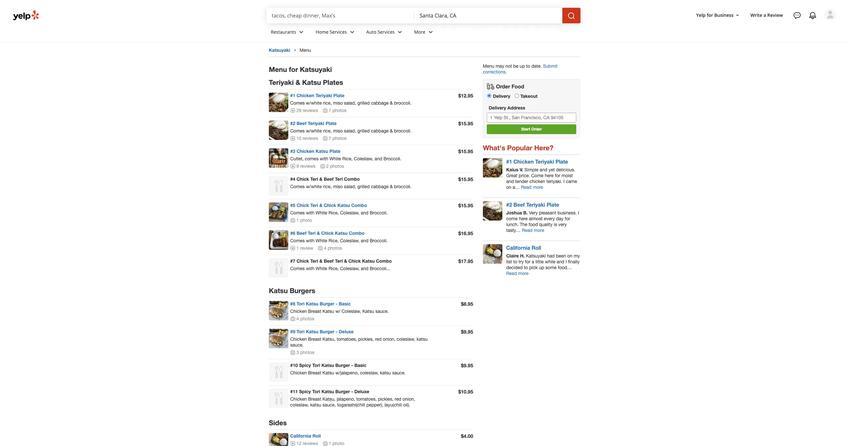 Task type: vqa. For each thing, say whether or not it's contained in the screenshot.


Task type: describe. For each thing, give the bounding box(es) containing it.
photos for #6 beef teri & chick katsu combo
[[328, 246, 342, 251]]

basic inside #10 spicy tori katsu burger - basic chicken breast katsu w/jalapeno, coleslaw, katsu sauce.
[[354, 363, 366, 368]]

$4.00
[[461, 433, 473, 439]]

1 review link
[[290, 246, 313, 251]]

more inside katsuyaki had been on my list to try for a little while and i finally decided to pick up some food… read more
[[518, 271, 529, 276]]

not
[[505, 64, 512, 69]]

layu(chili
[[384, 403, 402, 408]]

$8.95
[[461, 301, 473, 307]]

chick down #6 beef teri & chick katsu combo comes with white rice, coleslaw, and broccoli.
[[348, 258, 361, 264]]

chick inside #6 beef teri & chick katsu combo comes with white rice, coleslaw, and broccoli.
[[321, 231, 334, 236]]

order food
[[495, 83, 524, 89]]

0 vertical spatial to
[[526, 64, 530, 69]]

delicious.
[[556, 167, 575, 172]]

teriyaki down menu for katsuyaki
[[269, 79, 294, 87]]

reviews for #3
[[300, 164, 315, 169]]

chicken inside #10 spicy tori katsu burger - basic chicken breast katsu w/jalapeno, coleslaw, katsu sauce.
[[290, 371, 307, 376]]

claire
[[506, 253, 519, 259]]

maria w. image
[[824, 9, 836, 20]]

been
[[556, 254, 566, 259]]

#2 for #2 beef teriyaki plate
[[506, 202, 512, 208]]

comes inside #5 chick teri & chick katsu combo comes with white rice, coleslaw, and broccoli.
[[290, 210, 305, 216]]

3 photos link
[[290, 350, 314, 355]]

#4 chick teri & beef teri combo comes w/white rice, miso salad, grilled cabbage & broccoli.
[[290, 176, 411, 189]]

7 for $15.95
[[329, 136, 331, 141]]

#10 spicy tori katsu burger - basic chicken breast katsu w/jalapeno, coleslaw, katsu sauce.
[[290, 363, 406, 376]]

teri down #6 beef teri & chick katsu combo comes with white rice, coleslaw, and broccoli.
[[335, 258, 343, 264]]

1 vertical spatial 4 photos
[[296, 316, 314, 322]]

reviews right 12 on the bottom of the page
[[303, 441, 318, 446]]

broccoli. for $15.95
[[370, 210, 388, 216]]

1 horizontal spatial #1 chicken teriyaki plate link
[[506, 159, 568, 165]]

0 vertical spatial a
[[763, 12, 766, 18]]

photos for #3 chicken katsu plate
[[330, 164, 344, 169]]

jalapeno,
[[337, 397, 355, 402]]

teri for #6
[[308, 231, 316, 236]]

miso for $12.95
[[333, 101, 343, 106]]

- inside #9 tori katsu burger - deluxe chicken breast katsu, tomatoes, pickles, red onion, coleslaw, katsu sauce.
[[336, 329, 337, 335]]

teri for #7
[[310, 258, 318, 264]]

$16.95
[[458, 231, 473, 236]]

0 horizontal spatial 1 photo link
[[290, 218, 312, 223]]

tori inside #9 tori katsu burger - deluxe chicken breast katsu, tomatoes, pickles, red onion, coleslaw, katsu sauce.
[[297, 329, 305, 335]]

miso inside #4 chick teri & beef teri combo comes w/white rice, miso salad, grilled cabbage & broccoli.
[[333, 184, 343, 189]]

chicken inside #11 spicy tori katsu burger - deluxe chicken breast katsu, jalapeno, tomatoes, pickles, red onion, coleslaw, katsu sauce, togarashi(chili pepper), layu(chili oil).
[[290, 397, 307, 402]]

$9.95 for chicken breast katsu, tomatoes, pickles, red onion, coleslaw, katsu sauce.
[[461, 329, 473, 335]]

coleslaw, inside #5 chick teri & chick katsu combo comes with white rice, coleslaw, and broccoli.
[[340, 210, 360, 216]]

1 horizontal spatial katsuyaki
[[300, 66, 332, 74]]

coleslaw, inside #9 tori katsu burger - deluxe chicken breast katsu, tomatoes, pickles, red onion, coleslaw, katsu sauce.
[[397, 337, 415, 342]]

b.
[[523, 210, 528, 216]]

$15.95 for #3 chicken katsu plate
[[458, 149, 473, 154]]

#1 chicken teriyaki plate comes w/white rice, miso salad, grilled cabbage & broccoli.
[[290, 93, 411, 106]]

coleslaw, inside #3 chicken katsu plate cutlet, comes with white rice, coleslaw, and broccoli.
[[354, 156, 373, 162]]

yelp for business
[[696, 12, 734, 18]]

0 vertical spatial #1 chicken teriyaki plate link
[[290, 93, 344, 98]]

pickles, inside #11 spicy tori katsu burger - deluxe chicken breast katsu, jalapeno, tomatoes, pickles, red onion, coleslaw, katsu sauce, togarashi(chili pepper), layu(chili oil).
[[378, 397, 393, 402]]

is
[[554, 222, 557, 227]]

broccoli. for $12.95
[[394, 101, 411, 106]]

rice, for $12.95
[[323, 101, 332, 106]]

4 for leftmost 4 photos link
[[296, 316, 299, 322]]

28
[[296, 108, 301, 113]]

4 for the rightmost 4 photos link
[[324, 246, 326, 251]]

for inside katsuyaki had been on my list to try for a little while and i finally decided to pick up some food… read more
[[525, 259, 530, 265]]

list
[[506, 259, 512, 265]]

day
[[556, 216, 563, 221]]

submit corrections.
[[483, 64, 557, 75]]

coleslaw, inside #7 chick teri & beef teri & chick katsu combo comes with white rice, coleslaw, and broccoli...
[[340, 266, 360, 271]]

salad, for $12.95
[[344, 101, 356, 106]]

rice, inside #4 chick teri & beef teri combo comes w/white rice, miso salad, grilled cabbage & broccoli.
[[323, 184, 332, 189]]

1 horizontal spatial california roll link
[[506, 245, 541, 251]]

tomatoes, inside #11 spicy tori katsu burger - deluxe chicken breast katsu, jalapeno, tomatoes, pickles, red onion, coleslaw, katsu sauce, togarashi(chili pepper), layu(chili oil).
[[356, 397, 377, 402]]

7 photos for $15.95
[[329, 136, 347, 141]]

i inside simple and yet delicious. great price. come here for moist and tender chicken teriyaki. i came on a…
[[563, 179, 565, 184]]

sauce. inside #10 spicy tori katsu burger - basic chicken breast katsu w/jalapeno, coleslaw, katsu sauce.
[[392, 371, 406, 376]]

- inside "#8 tori katsu burger - basic chicken breast katsu w/ coleslaw, katsu sauce."
[[336, 301, 337, 307]]

24 chevron down v2 image for auto services
[[396, 28, 404, 36]]

delivery for delivery address
[[489, 105, 506, 111]]

tori inside #11 spicy tori katsu burger - deluxe chicken breast katsu, jalapeno, tomatoes, pickles, red onion, coleslaw, katsu sauce, togarashi(chili pepper), layu(chili oil).
[[312, 389, 320, 395]]

beef for #2 beef teriyaki plate
[[513, 202, 525, 208]]

home services
[[316, 29, 347, 35]]

teriyaki for #2 beef teriyaki plate
[[526, 202, 545, 208]]

home services link
[[310, 23, 361, 42]]

coleslaw, inside #6 beef teri & chick katsu combo comes with white rice, coleslaw, and broccoli.
[[340, 238, 360, 244]]

i inside katsuyaki had been on my list to try for a little while and i finally decided to pick up some food… read more
[[566, 259, 567, 265]]

#11
[[290, 389, 298, 395]]

be
[[513, 64, 518, 69]]

katsuyaki had been on my list to try for a little while and i finally decided to pick up some food… read more
[[506, 254, 580, 276]]

#7 chick teri & beef teri & chick katsu combo comes with white rice, coleslaw, and broccoli...
[[290, 258, 392, 271]]

little
[[535, 259, 544, 265]]

none field find
[[272, 12, 409, 19]]

- inside #11 spicy tori katsu burger - deluxe chicken breast katsu, jalapeno, tomatoes, pickles, red onion, coleslaw, katsu sauce, togarashi(chili pepper), layu(chili oil).
[[351, 389, 353, 395]]

rice, inside #3 chicken katsu plate cutlet, comes with white rice, coleslaw, and broccoli.
[[342, 156, 353, 162]]

reviews for #1
[[303, 108, 318, 113]]

katsuyaki for katsuyaki
[[269, 47, 290, 53]]

chick inside #4 chick teri & beef teri combo comes w/white rice, miso salad, grilled cabbage & broccoli.
[[297, 176, 309, 182]]

rice, inside #6 beef teri & chick katsu combo comes with white rice, coleslaw, and broccoli.
[[329, 238, 339, 244]]

with inside #3 chicken katsu plate cutlet, comes with white rice, coleslaw, and broccoli.
[[320, 156, 328, 162]]

price.
[[519, 173, 530, 178]]

$15.95 for #5 chick teri & chick katsu combo
[[458, 203, 473, 209]]

chicken inside "#8 tori katsu burger - basic chicken breast katsu w/ coleslaw, katsu sauce."
[[290, 309, 307, 314]]

menu for katsuyaki
[[269, 66, 332, 74]]

deluxe inside #11 spicy tori katsu burger - deluxe chicken breast katsu, jalapeno, tomatoes, pickles, red onion, coleslaw, katsu sauce, togarashi(chili pepper), layu(chili oil).
[[354, 389, 369, 395]]

comes inside #6 beef teri & chick katsu combo comes with white rice, coleslaw, and broccoli.
[[290, 238, 305, 244]]

& inside the #1 chicken teriyaki plate comes w/white rice, miso salad, grilled cabbage & broccoli.
[[390, 101, 393, 106]]

w/white inside #4 chick teri & beef teri combo comes w/white rice, miso salad, grilled cabbage & broccoli.
[[306, 184, 322, 189]]

my
[[574, 254, 580, 259]]

comes inside the #1 chicken teriyaki plate comes w/white rice, miso salad, grilled cabbage & broccoli.
[[290, 101, 305, 106]]

with inside #6 beef teri & chick katsu combo comes with white rice, coleslaw, and broccoli.
[[306, 238, 314, 244]]

pickles, inside #9 tori katsu burger - deluxe chicken breast katsu, tomatoes, pickles, red onion, coleslaw, katsu sauce.
[[358, 337, 374, 342]]

and inside #6 beef teri & chick katsu combo comes with white rice, coleslaw, and broccoli.
[[361, 238, 368, 244]]

red inside #9 tori katsu burger - deluxe chicken breast katsu, tomatoes, pickles, red onion, coleslaw, katsu sauce.
[[375, 337, 382, 342]]

tomatoes, inside #9 tori katsu burger - deluxe chicken breast katsu, tomatoes, pickles, red onion, coleslaw, katsu sauce.
[[337, 337, 357, 342]]

0 horizontal spatial 1 photo
[[296, 218, 312, 223]]

0 vertical spatial order
[[496, 83, 510, 89]]

h.
[[520, 253, 525, 259]]

had
[[547, 254, 555, 259]]

salad, for $15.95
[[344, 128, 356, 134]]

quality
[[539, 222, 552, 227]]

#6 beef teri & chick katsu combo link
[[290, 231, 365, 236]]

corrections.
[[483, 69, 507, 75]]

and inside #3 chicken katsu plate cutlet, comes with white rice, coleslaw, and broccoli.
[[375, 156, 382, 162]]

comes inside #4 chick teri & beef teri combo comes w/white rice, miso salad, grilled cabbage & broccoli.
[[290, 184, 305, 189]]

a inside katsuyaki had been on my list to try for a little while and i finally decided to pick up some food… read more
[[532, 259, 534, 265]]

w/white for $12.95
[[306, 101, 322, 106]]

tasty…
[[506, 228, 521, 233]]

#9 tori katsu burger - deluxe link
[[290, 329, 354, 335]]

for inside very pleasant business. i come here almost every day for lunch. the food quality is very tasty…
[[565, 216, 570, 221]]

great
[[506, 173, 517, 178]]

while
[[545, 259, 555, 265]]

katsu, inside #9 tori katsu burger - deluxe chicken breast katsu, tomatoes, pickles, red onion, coleslaw, katsu sauce.
[[322, 337, 335, 342]]

teriyaki.
[[546, 179, 562, 184]]

1 horizontal spatial 4 photos link
[[318, 246, 342, 251]]

chicken inside #9 tori katsu burger - deluxe chicken breast katsu, tomatoes, pickles, red onion, coleslaw, katsu sauce.
[[290, 337, 307, 342]]

teriyaki for #2 beef teriyaki plate comes w/white rice, miso salad, grilled cabbage & broccoli.
[[308, 121, 324, 126]]

katsu inside #9 tori katsu burger - deluxe chicken breast katsu, tomatoes, pickles, red onion, coleslaw, katsu sauce.
[[417, 337, 428, 342]]

24 chevron down v2 image for more
[[427, 28, 434, 36]]

and inside katsuyaki had been on my list to try for a little while and i finally decided to pick up some food… read more
[[557, 259, 564, 265]]

more for beef
[[534, 228, 544, 233]]

& inside #5 chick teri & chick katsu combo comes with white rice, coleslaw, and broccoli.
[[319, 203, 322, 208]]

pepper),
[[366, 403, 383, 408]]

3 $15.95 from the top
[[458, 176, 473, 182]]

business.
[[557, 210, 577, 216]]

a…
[[513, 185, 520, 190]]

beef for #6 beef teri & chick katsu combo comes with white rice, coleslaw, and broccoli.
[[297, 231, 306, 236]]

chicken inside #3 chicken katsu plate cutlet, comes with white rice, coleslaw, and broccoli.
[[297, 149, 314, 154]]

Find text field
[[272, 12, 409, 19]]

business categories element
[[266, 23, 836, 42]]

read more for beef
[[522, 228, 544, 233]]

3 photos
[[296, 350, 314, 355]]

burger inside "#8 tori katsu burger - basic chicken breast katsu w/ coleslaw, katsu sauce."
[[320, 301, 334, 307]]

chick right #7
[[297, 258, 309, 264]]

tender
[[515, 179, 528, 184]]

1 horizontal spatial 1 photo
[[329, 441, 344, 446]]

pick
[[529, 265, 538, 270]]

#6 beef teri & chick katsu combo comes with white rice, coleslaw, and broccoli.
[[290, 231, 388, 244]]

cabbage inside #4 chick teri & beef teri combo comes w/white rice, miso salad, grilled cabbage & broccoli.
[[371, 184, 389, 189]]

combo for #6
[[349, 231, 365, 236]]

breast inside #11 spicy tori katsu burger - deluxe chicken breast katsu, jalapeno, tomatoes, pickles, red onion, coleslaw, katsu sauce, togarashi(chili pepper), layu(chili oil).
[[308, 397, 321, 402]]

up inside katsuyaki had been on my list to try for a little while and i finally decided to pick up some food… read more
[[539, 265, 544, 270]]

order inside button
[[531, 127, 542, 132]]

plate for #2 beef teriyaki plate comes w/white rice, miso salad, grilled cabbage & broccoli.
[[326, 121, 337, 126]]

home
[[316, 29, 328, 35]]

teri down 2 photos
[[335, 176, 343, 182]]

onion, inside #11 spicy tori katsu burger - deluxe chicken breast katsu, jalapeno, tomatoes, pickles, red onion, coleslaw, katsu sauce, togarashi(chili pepper), layu(chili oil).
[[403, 397, 415, 402]]

8 reviews
[[296, 164, 315, 169]]

simple
[[524, 167, 538, 172]]

rice, inside #7 chick teri & beef teri & chick katsu combo comes with white rice, coleslaw, and broccoli...
[[329, 266, 339, 271]]

simple and yet delicious. great price. come here for moist and tender chicken teriyaki. i came on a…
[[506, 167, 577, 190]]

start order
[[521, 127, 542, 132]]

chick up #6 beef teri & chick katsu combo link
[[324, 203, 336, 208]]

white inside #3 chicken katsu plate cutlet, comes with white rice, coleslaw, and broccoli.
[[329, 156, 341, 162]]

katsu inside #3 chicken katsu plate cutlet, comes with white rice, coleslaw, and broccoli.
[[316, 149, 328, 154]]

$15.95 for #2 beef teriyaki plate
[[458, 121, 473, 127]]

12
[[296, 441, 301, 446]]

breast inside #10 spicy tori katsu burger - basic chicken breast katsu w/jalapeno, coleslaw, katsu sauce.
[[308, 371, 321, 376]]

0 horizontal spatial 4 photos link
[[290, 316, 314, 322]]

chick right #5
[[297, 203, 309, 208]]

yelp for business button
[[694, 9, 743, 21]]

10 reviews link
[[290, 136, 318, 141]]

combo inside #7 chick teri & beef teri & chick katsu combo comes with white rice, coleslaw, and broccoli...
[[376, 258, 392, 264]]

photos for #1 chicken teriyaki plate
[[332, 108, 347, 113]]

salad, inside #4 chick teri & beef teri combo comes w/white rice, miso salad, grilled cabbage & broccoli.
[[344, 184, 356, 189]]

1 horizontal spatial 4 photos
[[324, 246, 342, 251]]

onion, inside #9 tori katsu burger - deluxe chicken breast katsu, tomatoes, pickles, red onion, coleslaw, katsu sauce.
[[383, 337, 395, 342]]

#5 chick teri & chick katsu combo comes with white rice, coleslaw, and broccoli.
[[290, 203, 388, 216]]

submit corrections. link
[[483, 64, 557, 75]]

deluxe inside #9 tori katsu burger - deluxe chicken breast katsu, tomatoes, pickles, red onion, coleslaw, katsu sauce.
[[339, 329, 354, 335]]

2 photos
[[326, 164, 344, 169]]

the
[[520, 222, 527, 227]]

beef inside #7 chick teri & beef teri & chick katsu combo comes with white rice, coleslaw, and broccoli...
[[324, 258, 334, 264]]

0 vertical spatial up
[[520, 64, 525, 69]]

food…
[[558, 265, 572, 270]]

#5 chick teri & chick katsu combo link
[[290, 203, 367, 208]]

1 vertical spatial 1
[[296, 246, 299, 251]]

photo for the bottommost the 1 photo link
[[332, 441, 344, 446]]

#5
[[290, 203, 295, 208]]

spicy for $9.95
[[299, 363, 311, 368]]

teri for #4
[[310, 176, 318, 182]]

& inside #2 beef teriyaki plate comes w/white rice, miso salad, grilled cabbage & broccoli.
[[390, 128, 393, 134]]

beef inside #4 chick teri & beef teri combo comes w/white rice, miso salad, grilled cabbage & broccoli.
[[324, 176, 334, 182]]

photos right 3
[[300, 350, 314, 355]]

w/
[[335, 309, 340, 314]]

chicken up v.
[[513, 159, 534, 165]]

Near text field
[[420, 12, 557, 19]]

rice, inside #5 chick teri & chick katsu combo comes with white rice, coleslaw, and broccoli.
[[329, 210, 339, 216]]

grilled for $15.95
[[357, 128, 370, 134]]

and inside #5 chick teri & chick katsu combo comes with white rice, coleslaw, and broccoli.
[[361, 210, 368, 216]]

28 reviews
[[296, 108, 318, 113]]

8
[[296, 164, 299, 169]]

comes inside #7 chick teri & beef teri & chick katsu combo comes with white rice, coleslaw, and broccoli...
[[290, 266, 305, 271]]

services for home services
[[330, 29, 347, 35]]

broccoli. for $15.95
[[394, 128, 411, 134]]

chicken inside the #1 chicken teriyaki plate comes w/white rice, miso salad, grilled cabbage & broccoli.
[[297, 93, 314, 98]]

coleslaw, inside "#8 tori katsu burger - basic chicken breast katsu w/ coleslaw, katsu sauce."
[[342, 309, 361, 314]]

on inside katsuyaki had been on my list to try for a little while and i finally decided to pick up some food… read more
[[567, 254, 572, 259]]

12 reviews
[[296, 441, 318, 446]]

come
[[506, 216, 518, 221]]

moist
[[562, 173, 573, 178]]

10 reviews
[[296, 136, 318, 141]]

restaurants link
[[266, 23, 310, 42]]

breast inside #9 tori katsu burger - deluxe chicken breast katsu, tomatoes, pickles, red onion, coleslaw, katsu sauce.
[[308, 337, 321, 342]]

for inside simple and yet delicious. great price. come here for moist and tender chicken teriyaki. i came on a…
[[555, 173, 560, 178]]

read more link for roll
[[506, 271, 529, 276]]

menu may not be up to date.
[[483, 64, 543, 69]]

spicy for $10.95
[[299, 389, 311, 395]]

white inside #7 chick teri & beef teri & chick katsu combo comes with white rice, coleslaw, and broccoli...
[[316, 266, 327, 271]]

restaurants
[[271, 29, 296, 35]]

california roll for the bottommost california roll link
[[290, 433, 321, 439]]

0 vertical spatial 1
[[296, 218, 299, 223]]

sauce. inside #9 tori katsu burger - deluxe chicken breast katsu, tomatoes, pickles, red onion, coleslaw, katsu sauce.
[[290, 343, 304, 348]]

menu for menu may not be up to date.
[[483, 64, 494, 69]]

plates
[[323, 79, 343, 87]]

reviews for #2
[[303, 136, 318, 141]]

very
[[529, 210, 538, 216]]

for up teriyaki & katsu plates
[[289, 66, 298, 74]]

grilled inside #4 chick teri & beef teri combo comes w/white rice, miso salad, grilled cabbage & broccoli.
[[357, 184, 370, 189]]

beef for #2 beef teriyaki plate comes w/white rice, miso salad, grilled cabbage & broccoli.
[[297, 121, 306, 126]]

write a review
[[750, 12, 783, 18]]

start order button
[[487, 125, 576, 134]]

$10.95
[[458, 389, 473, 395]]

coleslaw, inside #10 spicy tori katsu burger - basic chicken breast katsu w/jalapeno, coleslaw, katsu sauce.
[[360, 371, 379, 376]]

read more link for beef
[[522, 228, 544, 233]]

california roll for right california roll link
[[506, 245, 541, 251]]

1 Yelp St., San Francisco, CA 94105 text field
[[487, 113, 576, 123]]

user actions element
[[691, 8, 845, 48]]



Task type: locate. For each thing, give the bounding box(es) containing it.
katsuyaki up teriyaki & katsu plates
[[300, 66, 332, 74]]

2 vertical spatial coleslaw,
[[290, 403, 309, 408]]

w/white down 8 reviews
[[306, 184, 322, 189]]

1 vertical spatial 4
[[296, 316, 299, 322]]

basic up w/
[[339, 301, 351, 307]]

7 photos down #2 beef teriyaki plate comes w/white rice, miso salad, grilled cabbage & broccoli.
[[329, 136, 347, 141]]

2 spicy from the top
[[299, 389, 311, 395]]

here inside very pleasant business. i come here almost every day for lunch. the food quality is very tasty…
[[519, 216, 528, 221]]

search image
[[568, 12, 575, 20]]

services for auto services
[[377, 29, 395, 35]]

delivery
[[493, 93, 510, 99], [489, 105, 506, 111]]

-
[[336, 301, 337, 307], [336, 329, 337, 335], [351, 363, 353, 368], [351, 389, 353, 395]]

california roll up 12 reviews link on the left bottom of page
[[290, 433, 321, 439]]

1 horizontal spatial services
[[377, 29, 395, 35]]

coleslaw,
[[354, 156, 373, 162], [340, 210, 360, 216], [340, 238, 360, 244], [340, 266, 360, 271], [342, 309, 361, 314]]

katsu
[[302, 79, 321, 87], [316, 149, 328, 154], [337, 203, 350, 208], [335, 231, 348, 236], [362, 258, 375, 264], [269, 287, 288, 295], [306, 301, 318, 307], [322, 309, 334, 314], [362, 309, 374, 314], [306, 329, 318, 335], [321, 363, 334, 368], [322, 371, 334, 376], [321, 389, 334, 395]]

#2
[[290, 121, 295, 126], [506, 202, 512, 208]]

none field 'near'
[[420, 12, 557, 19]]

cabbage for $15.95
[[371, 128, 389, 134]]

for right try
[[525, 259, 530, 265]]

spicy inside #11 spicy tori katsu burger - deluxe chicken breast katsu, jalapeno, tomatoes, pickles, red onion, coleslaw, katsu sauce, togarashi(chili pepper), layu(chili oil).
[[299, 389, 311, 395]]

2 horizontal spatial sauce.
[[392, 371, 406, 376]]

notifications image
[[809, 12, 817, 19]]

very
[[558, 222, 567, 227]]

1 vertical spatial basic
[[354, 363, 366, 368]]

burger down "#8 tori katsu burger - basic chicken breast katsu w/ coleslaw, katsu sauce." in the bottom left of the page
[[320, 329, 334, 335]]

24 chevron down v2 image inside home services link
[[348, 28, 356, 36]]

3 cabbage from the top
[[371, 184, 389, 189]]

2 miso from the top
[[333, 128, 343, 134]]

0 vertical spatial photo
[[300, 218, 312, 223]]

very pleasant business. i come here almost every day for lunch. the food quality is very tasty…
[[506, 210, 579, 233]]

2 vertical spatial broccoli.
[[370, 238, 388, 244]]

grilled for $12.95
[[357, 101, 370, 106]]

delivery down 'order food'
[[493, 93, 510, 99]]

plate for #1 chicken teriyaki plate
[[556, 159, 568, 165]]

4 photos up the #9 tori katsu burger - deluxe link
[[296, 316, 314, 322]]

every
[[544, 216, 555, 221]]

rice, inside #2 beef teriyaki plate comes w/white rice, miso salad, grilled cabbage & broccoli.
[[323, 128, 332, 134]]

3 miso from the top
[[333, 184, 343, 189]]

white inside #6 beef teri & chick katsu combo comes with white rice, coleslaw, and broccoli.
[[316, 238, 327, 244]]

combo for #5
[[351, 203, 367, 208]]

2 w/white from the top
[[306, 128, 322, 134]]

1 miso from the top
[[333, 101, 343, 106]]

reviews
[[303, 108, 318, 113], [303, 136, 318, 141], [300, 164, 315, 169], [303, 441, 318, 446]]

1 broccoli. from the top
[[394, 101, 411, 106]]

california for right california roll link
[[506, 245, 530, 251]]

$9.95 up $10.95 on the bottom right of the page
[[461, 363, 473, 369]]

and
[[375, 156, 382, 162], [540, 167, 547, 172], [506, 179, 514, 184], [361, 210, 368, 216], [361, 238, 368, 244], [557, 259, 564, 265], [361, 266, 368, 271]]

breast left 'jalapeno,'
[[308, 397, 321, 402]]

- up w/
[[336, 301, 337, 307]]

0 horizontal spatial 24 chevron down v2 image
[[348, 28, 356, 36]]

w/white for $15.95
[[306, 128, 322, 134]]

12 reviews link
[[290, 441, 318, 446]]

#9
[[290, 329, 295, 335]]

0 horizontal spatial services
[[330, 29, 347, 35]]

read more
[[521, 185, 543, 190], [522, 228, 544, 233]]

roll for right california roll link
[[532, 245, 541, 251]]

rice, up the #3 chicken katsu plate link
[[323, 128, 332, 134]]

2 vertical spatial read more link
[[506, 271, 529, 276]]

1 horizontal spatial #2
[[506, 202, 512, 208]]

#8 tori katsu burger - basic chicken breast katsu w/ coleslaw, katsu sauce.
[[290, 301, 389, 314]]

pickles,
[[358, 337, 374, 342], [378, 397, 393, 402]]

come
[[531, 173, 543, 178]]

review
[[300, 246, 313, 251]]

1 vertical spatial 7 photos link
[[323, 136, 347, 141]]

24 chevron down v2 image inside auto services link
[[396, 28, 404, 36]]

1 horizontal spatial onion,
[[403, 397, 415, 402]]

1 katsu, from the top
[[322, 337, 335, 342]]

a
[[763, 12, 766, 18], [532, 259, 534, 265]]

0 horizontal spatial photo
[[300, 218, 312, 223]]

2 salad, from the top
[[344, 128, 356, 134]]

1 vertical spatial photo
[[332, 441, 344, 446]]

0 horizontal spatial i
[[563, 179, 565, 184]]

2 broccoli. from the top
[[394, 128, 411, 134]]

0 vertical spatial katsu
[[417, 337, 428, 342]]

1 horizontal spatial photo
[[332, 441, 344, 446]]

sauce,
[[322, 403, 336, 408]]

spicy inside #10 spicy tori katsu burger - basic chicken breast katsu w/jalapeno, coleslaw, katsu sauce.
[[299, 363, 311, 368]]

1 vertical spatial california
[[290, 433, 311, 439]]

red inside #11 spicy tori katsu burger - deluxe chicken breast katsu, jalapeno, tomatoes, pickles, red onion, coleslaw, katsu sauce, togarashi(chili pepper), layu(chili oil).
[[395, 397, 401, 402]]

a right "write"
[[763, 12, 766, 18]]

more for chicken
[[533, 185, 543, 190]]

teriyaki up yet
[[535, 159, 554, 165]]

3 salad, from the top
[[344, 184, 356, 189]]

1 vertical spatial #2
[[506, 202, 512, 208]]

comes inside #2 beef teriyaki plate comes w/white rice, miso salad, grilled cabbage & broccoli.
[[290, 128, 305, 134]]

None search field
[[267, 8, 582, 23]]

miso inside the #1 chicken teriyaki plate comes w/white rice, miso salad, grilled cabbage & broccoli.
[[333, 101, 343, 106]]

cabbage for $12.95
[[371, 101, 389, 106]]

0 vertical spatial 7 photos link
[[323, 108, 347, 113]]

#1 chicken teriyaki plate link
[[290, 93, 344, 98], [506, 159, 568, 165]]

1 vertical spatial 4 photos link
[[290, 316, 314, 322]]

with down #5 chick teri & chick katsu combo link
[[306, 210, 314, 216]]

for down business.
[[565, 216, 570, 221]]

#7
[[290, 258, 295, 264]]

plate for #3 chicken katsu plate cutlet, comes with white rice, coleslaw, and broccoli.
[[329, 149, 340, 154]]

1 photo
[[296, 218, 312, 223], [329, 441, 344, 446]]

1 horizontal spatial red
[[395, 397, 401, 402]]

0 vertical spatial rice,
[[323, 101, 332, 106]]

combo inside #5 chick teri & chick katsu combo comes with white rice, coleslaw, and broccoli.
[[351, 203, 367, 208]]

plate inside #2 beef teriyaki plate comes w/white rice, miso salad, grilled cabbage & broccoli.
[[326, 121, 337, 126]]

on
[[506, 185, 511, 190], [567, 254, 572, 259]]

2 services from the left
[[377, 29, 395, 35]]

24 chevron down v2 image inside restaurants link
[[297, 28, 305, 36]]

0 vertical spatial read more link
[[521, 185, 543, 190]]

#8
[[290, 301, 295, 307]]

1 horizontal spatial california roll
[[506, 245, 541, 251]]

broccoli. inside #3 chicken katsu plate cutlet, comes with white rice, coleslaw, and broccoli.
[[383, 156, 401, 162]]

1 7 from the top
[[329, 108, 331, 113]]

1 vertical spatial to
[[513, 259, 517, 265]]

i inside very pleasant business. i come here almost every day for lunch. the food quality is very tasty…
[[578, 210, 579, 216]]

photos for #2 beef teriyaki plate
[[332, 136, 347, 141]]

#1 chicken teriyaki plate
[[506, 159, 568, 165]]

order
[[496, 83, 510, 89], [531, 127, 542, 132]]

rice, inside the #1 chicken teriyaki plate comes w/white rice, miso salad, grilled cabbage & broccoli.
[[323, 101, 332, 106]]

combo down 2 photos
[[344, 176, 360, 182]]

7 photos link for $12.95
[[323, 108, 347, 113]]

menu for menu for katsuyaki
[[269, 66, 287, 74]]

delivery for delivery
[[493, 93, 510, 99]]

24 chevron down v2 image inside the more link
[[427, 28, 434, 36]]

combo inside #6 beef teri & chick katsu combo comes with white rice, coleslaw, and broccoli.
[[349, 231, 365, 236]]

1 horizontal spatial sauce.
[[375, 309, 389, 314]]

katsu, down the #9 tori katsu burger - deluxe link
[[322, 337, 335, 342]]

1 none field from the left
[[272, 12, 409, 19]]

1 photo up #6 beef teri & chick katsu combo link
[[296, 218, 312, 223]]

1 vertical spatial up
[[539, 265, 544, 270]]

1 horizontal spatial 1 photo link
[[323, 441, 344, 446]]

24 chevron down v2 image right auto services
[[396, 28, 404, 36]]

None field
[[272, 12, 409, 19], [420, 12, 557, 19]]

photo right "12 reviews"
[[332, 441, 344, 446]]

1 vertical spatial deluxe
[[354, 389, 369, 395]]

2 vertical spatial cabbage
[[371, 184, 389, 189]]

24 chevron down v2 image for restaurants
[[297, 28, 305, 36]]

7 photos link for $15.95
[[323, 136, 347, 141]]

coleslaw, down #6 beef teri & chick katsu combo link
[[340, 238, 360, 244]]

burger up the #9 tori katsu burger - deluxe link
[[320, 301, 334, 307]]

None radio
[[487, 94, 491, 98], [515, 94, 519, 98], [487, 94, 491, 98], [515, 94, 519, 98]]

2 rice, from the top
[[323, 128, 332, 134]]

0 vertical spatial w/white
[[306, 101, 322, 106]]

burger inside #11 spicy tori katsu burger - deluxe chicken breast katsu, jalapeno, tomatoes, pickles, red onion, coleslaw, katsu sauce, togarashi(chili pepper), layu(chili oil).
[[335, 389, 350, 395]]

burgers
[[290, 287, 315, 295]]

1 horizontal spatial order
[[531, 127, 542, 132]]

1 photo link up #6
[[290, 218, 312, 223]]

0 horizontal spatial katsu
[[310, 403, 321, 408]]

7 photos link down the #1 chicken teriyaki plate comes w/white rice, miso salad, grilled cabbage & broccoli.
[[323, 108, 347, 113]]

1 horizontal spatial #2 beef teriyaki plate link
[[506, 202, 559, 208]]

#10
[[290, 363, 298, 368]]

7 photos for $12.95
[[329, 108, 347, 113]]

plate for #2 beef teriyaki plate
[[547, 202, 559, 208]]

beef inside #2 beef teriyaki plate comes w/white rice, miso salad, grilled cabbage & broccoli.
[[297, 121, 306, 126]]

food
[[512, 83, 524, 89]]

here?
[[534, 144, 553, 152]]

comes down #7
[[290, 266, 305, 271]]

deluxe down w/
[[339, 329, 354, 335]]

0 vertical spatial tomatoes,
[[337, 337, 357, 342]]

teri for #5
[[310, 203, 318, 208]]

may
[[496, 64, 504, 69]]

yelp
[[696, 12, 706, 18]]

4 photos down #6 beef teri & chick katsu combo comes with white rice, coleslaw, and broccoli.
[[324, 246, 342, 251]]

katsu inside #10 spicy tori katsu burger - basic chicken breast katsu w/jalapeno, coleslaw, katsu sauce.
[[380, 371, 391, 376]]

1 vertical spatial 7
[[329, 136, 331, 141]]

read inside katsuyaki had been on my list to try for a little while and i finally decided to pick up some food… read more
[[506, 271, 517, 276]]

2 horizontal spatial i
[[578, 210, 579, 216]]

2 grilled from the top
[[357, 128, 370, 134]]

services
[[330, 29, 347, 35], [377, 29, 395, 35]]

1 spicy from the top
[[299, 363, 311, 368]]

2 horizontal spatial katsu
[[417, 337, 428, 342]]

2 vertical spatial miso
[[333, 184, 343, 189]]

tori right #8
[[297, 301, 305, 307]]

onion,
[[383, 337, 395, 342], [403, 397, 415, 402]]

on left "my"
[[567, 254, 572, 259]]

3 grilled from the top
[[357, 184, 370, 189]]

photo
[[300, 218, 312, 223], [332, 441, 344, 446]]

deluxe
[[339, 329, 354, 335], [354, 389, 369, 395]]

breast inside "#8 tori katsu burger - basic chicken breast katsu w/ coleslaw, katsu sauce."
[[308, 309, 321, 314]]

3 broccoli. from the top
[[394, 184, 411, 189]]

2 vertical spatial 1
[[329, 441, 331, 446]]

chicken down the "#11"
[[290, 397, 307, 402]]

katsuyaki down restaurants
[[269, 47, 290, 53]]

tomatoes, down the #9 tori katsu burger - deluxe link
[[337, 337, 357, 342]]

with up review
[[306, 238, 314, 244]]

miso up #3 chicken katsu plate cutlet, comes with white rice, coleslaw, and broccoli.
[[333, 128, 343, 134]]

basic up w/jalapeno,
[[354, 363, 366, 368]]

2 24 chevron down v2 image from the left
[[427, 28, 434, 36]]

1 horizontal spatial i
[[566, 259, 567, 265]]

and inside #7 chick teri & beef teri & chick katsu combo comes with white rice, coleslaw, and broccoli...
[[361, 266, 368, 271]]

#3 chicken katsu plate cutlet, comes with white rice, coleslaw, and broccoli.
[[290, 149, 401, 162]]

1 vertical spatial a
[[532, 259, 534, 265]]

#1 inside the #1 chicken teriyaki plate comes w/white rice, miso salad, grilled cabbage & broccoli.
[[290, 93, 295, 98]]

- down w/
[[336, 329, 337, 335]]

teriyaki for #1 chicken teriyaki plate comes w/white rice, miso salad, grilled cabbage & broccoli.
[[316, 93, 332, 98]]

4 down the #8 tori katsu burger - basic link on the left bottom of the page
[[296, 316, 299, 322]]

more
[[414, 29, 425, 35]]

1 vertical spatial read
[[522, 228, 533, 233]]

1 24 chevron down v2 image from the left
[[348, 28, 356, 36]]

auto services link
[[361, 23, 409, 42]]

1 vertical spatial sauce.
[[290, 343, 304, 348]]

miso for $15.95
[[333, 128, 343, 134]]

broccoli. inside #4 chick teri & beef teri combo comes w/white rice, miso salad, grilled cabbage & broccoli.
[[394, 184, 411, 189]]

1 vertical spatial spicy
[[299, 389, 311, 395]]

read more down food
[[522, 228, 544, 233]]

1 vertical spatial california roll
[[290, 433, 321, 439]]

more link
[[409, 23, 440, 42]]

v.
[[520, 167, 523, 172]]

rice, for $15.95
[[323, 128, 332, 134]]

#1 for #1 chicken teriyaki plate
[[506, 159, 512, 165]]

0 vertical spatial pickles,
[[358, 337, 374, 342]]

teriyaki down plates
[[316, 93, 332, 98]]

i right business.
[[578, 210, 579, 216]]

grilled
[[357, 101, 370, 106], [357, 128, 370, 134], [357, 184, 370, 189]]

0 vertical spatial #1
[[290, 93, 295, 98]]

0 horizontal spatial sauce.
[[290, 343, 304, 348]]

california for the bottommost california roll link
[[290, 433, 311, 439]]

to left the date.
[[526, 64, 530, 69]]

menu down katsuyaki "link"
[[269, 66, 287, 74]]

- up 'jalapeno,'
[[351, 389, 353, 395]]

delivery left address
[[489, 105, 506, 111]]

1 vertical spatial #1
[[506, 159, 512, 165]]

rice, down #6 beef teri & chick katsu combo link
[[329, 238, 339, 244]]

1 vertical spatial cabbage
[[371, 128, 389, 134]]

0 horizontal spatial red
[[375, 337, 382, 342]]

0 vertical spatial 1 photo
[[296, 218, 312, 223]]

pleasant
[[539, 210, 556, 216]]

katsu inside #11 spicy tori katsu burger - deluxe chicken breast katsu, jalapeno, tomatoes, pickles, red onion, coleslaw, katsu sauce, togarashi(chili pepper), layu(chili oil).
[[321, 389, 334, 395]]

teriyaki inside #2 beef teriyaki plate comes w/white rice, miso salad, grilled cabbage & broccoli.
[[308, 121, 324, 126]]

comes inside #3 chicken katsu plate cutlet, comes with white rice, coleslaw, and broccoli.
[[305, 156, 319, 162]]

chicken down #9
[[290, 337, 307, 342]]

1 $9.95 from the top
[[461, 329, 473, 335]]

up right be
[[520, 64, 525, 69]]

decided
[[506, 265, 523, 270]]

1 rice, from the top
[[323, 101, 332, 106]]

1 $15.95 from the top
[[458, 121, 473, 127]]

here inside simple and yet delicious. great price. come here for moist and tender chicken teriyaki. i came on a…
[[545, 173, 554, 178]]

plate for #1 chicken teriyaki plate comes w/white rice, miso salad, grilled cabbage & broccoli.
[[333, 93, 344, 98]]

broccoli. inside #6 beef teri & chick katsu combo comes with white rice, coleslaw, and broccoli.
[[370, 238, 388, 244]]

more down food
[[534, 228, 544, 233]]

0 vertical spatial delivery
[[493, 93, 510, 99]]

0 horizontal spatial #1 chicken teriyaki plate link
[[290, 93, 344, 98]]

teri inside #6 beef teri & chick katsu combo comes with white rice, coleslaw, and broccoli.
[[308, 231, 316, 236]]

read more link for chicken
[[521, 185, 543, 190]]

24 chevron down v2 image for home services
[[348, 28, 356, 36]]

w/jalapeno,
[[335, 371, 359, 376]]

7 photos down the #1 chicken teriyaki plate comes w/white rice, miso salad, grilled cabbage & broccoli.
[[329, 108, 347, 113]]

2 vertical spatial katsuyaki
[[526, 254, 546, 259]]

teri
[[310, 176, 318, 182], [335, 176, 343, 182], [310, 203, 318, 208], [308, 231, 316, 236], [310, 258, 318, 264], [335, 258, 343, 264]]

tori down 3 photos at the bottom
[[312, 363, 320, 368]]

1 review
[[296, 246, 313, 251]]

comes down #4
[[290, 184, 305, 189]]

coleslaw, left broccoli...
[[340, 266, 360, 271]]

1 vertical spatial here
[[519, 216, 528, 221]]

chick
[[297, 176, 309, 182], [297, 203, 309, 208], [324, 203, 336, 208], [321, 231, 334, 236], [297, 258, 309, 264], [348, 258, 361, 264]]

california roll link up 12 reviews link on the left bottom of page
[[290, 433, 321, 439]]

katsu inside #6 beef teri & chick katsu combo comes with white rice, coleslaw, and broccoli.
[[335, 231, 348, 236]]

1 vertical spatial 1 photo link
[[323, 441, 344, 446]]

broccoli. inside #2 beef teriyaki plate comes w/white rice, miso salad, grilled cabbage & broccoli.
[[394, 128, 411, 134]]

1 salad, from the top
[[344, 101, 356, 106]]

read down the tender
[[521, 185, 532, 190]]

7 right 28 reviews
[[329, 108, 331, 113]]

spicy right #10
[[299, 363, 311, 368]]

0 vertical spatial 7 photos
[[329, 108, 347, 113]]

2 cabbage from the top
[[371, 128, 389, 134]]

0 horizontal spatial on
[[506, 185, 511, 190]]

1 vertical spatial w/white
[[306, 128, 322, 134]]

1 vertical spatial order
[[531, 127, 542, 132]]

1 w/white from the top
[[306, 101, 322, 106]]

0 vertical spatial california roll
[[506, 245, 541, 251]]

chicken down #10
[[290, 371, 307, 376]]

1 7 photos from the top
[[329, 108, 347, 113]]

4 $15.95 from the top
[[458, 203, 473, 209]]

plate
[[333, 93, 344, 98], [326, 121, 337, 126], [329, 149, 340, 154], [556, 159, 568, 165], [547, 202, 559, 208]]

up
[[520, 64, 525, 69], [539, 265, 544, 270]]

2 24 chevron down v2 image from the left
[[396, 28, 404, 36]]

0 horizontal spatial #1
[[290, 93, 295, 98]]

photo up #6 beef teri & chick katsu combo link
[[300, 218, 312, 223]]

cutlet,
[[290, 156, 304, 162]]

tomatoes, up the "pepper),"
[[356, 397, 377, 402]]

3 breast from the top
[[308, 371, 321, 376]]

1 horizontal spatial up
[[539, 265, 544, 270]]

1 vertical spatial read more
[[522, 228, 544, 233]]

messages image
[[793, 12, 801, 19]]

katsu,
[[322, 337, 335, 342], [322, 397, 335, 402]]

1 services from the left
[[330, 29, 347, 35]]

0 vertical spatial coleslaw,
[[397, 337, 415, 342]]

spicy right the "#11"
[[299, 389, 311, 395]]

1 7 photos link from the top
[[323, 108, 347, 113]]

more down decided
[[518, 271, 529, 276]]

combo down #4 chick teri & beef teri combo comes w/white rice, miso salad, grilled cabbage & broccoli.
[[351, 203, 367, 208]]

beef down '28'
[[297, 121, 306, 126]]

1 horizontal spatial #1
[[506, 159, 512, 165]]

read for beef
[[522, 228, 533, 233]]

w/white up 28 reviews
[[306, 101, 322, 106]]

togarashi(chili
[[337, 403, 365, 408]]

24 chevron down v2 image left auto
[[348, 28, 356, 36]]

reviews right 8
[[300, 164, 315, 169]]

1 vertical spatial delivery
[[489, 105, 506, 111]]

2 7 photos link from the top
[[323, 136, 347, 141]]

0 vertical spatial sauce.
[[375, 309, 389, 314]]

1 vertical spatial $9.95
[[461, 363, 473, 369]]

$9.95 for chicken breast katsu w/jalapeno, coleslaw, katsu sauce.
[[461, 363, 473, 369]]

grilled inside the #1 chicken teriyaki plate comes w/white rice, miso salad, grilled cabbage & broccoli.
[[357, 101, 370, 106]]

#3 chicken katsu plate link
[[290, 149, 340, 154]]

2 vertical spatial i
[[566, 259, 567, 265]]

on inside simple and yet delicious. great price. come here for moist and tender chicken teriyaki. i came on a…
[[506, 185, 511, 190]]

combo for #4
[[344, 176, 360, 182]]

to left try
[[513, 259, 517, 265]]

- inside #10 spicy tori katsu burger - basic chicken breast katsu w/jalapeno, coleslaw, katsu sauce.
[[351, 363, 353, 368]]

24 chevron down v2 image
[[348, 28, 356, 36], [427, 28, 434, 36]]

- up w/jalapeno,
[[351, 363, 353, 368]]

rice, up #5 chick teri & chick katsu combo link
[[323, 184, 332, 189]]

tori right the "#11"
[[312, 389, 320, 395]]

#11 spicy tori katsu burger - deluxe chicken breast katsu, jalapeno, tomatoes, pickles, red onion, coleslaw, katsu sauce, togarashi(chili pepper), layu(chili oil).
[[290, 389, 415, 408]]

1 cabbage from the top
[[371, 101, 389, 106]]

1 horizontal spatial pickles,
[[378, 397, 393, 402]]

claire h.
[[506, 253, 525, 259]]

with inside #7 chick teri & beef teri & chick katsu combo comes with white rice, coleslaw, and broccoli...
[[306, 266, 314, 271]]

burger inside #10 spicy tori katsu burger - basic chicken breast katsu w/jalapeno, coleslaw, katsu sauce.
[[335, 363, 350, 368]]

white
[[329, 156, 341, 162], [316, 210, 327, 216], [316, 238, 327, 244], [316, 266, 327, 271]]

katsu burgers
[[269, 287, 315, 295]]

1 horizontal spatial california
[[506, 245, 530, 251]]

16 chevron down v2 image
[[735, 13, 740, 18]]

2 vertical spatial katsu
[[310, 403, 321, 408]]

coleslaw, down #5 chick teri & chick katsu combo link
[[340, 210, 360, 216]]

california roll link
[[506, 245, 541, 251], [290, 433, 321, 439]]

1 vertical spatial roll
[[312, 433, 321, 439]]

2 $9.95 from the top
[[461, 363, 473, 369]]

miso
[[333, 101, 343, 106], [333, 128, 343, 134], [333, 184, 343, 189]]

tori inside #10 spicy tori katsu burger - basic chicken breast katsu w/jalapeno, coleslaw, katsu sauce.
[[312, 363, 320, 368]]

0 vertical spatial california roll link
[[506, 245, 541, 251]]

0 horizontal spatial california roll link
[[290, 433, 321, 439]]

tori inside "#8 tori katsu burger - basic chicken breast katsu w/ coleslaw, katsu sauce."
[[297, 301, 305, 307]]

2 vertical spatial read
[[506, 271, 517, 276]]

w/white inside the #1 chicken teriyaki plate comes w/white rice, miso salad, grilled cabbage & broccoli.
[[306, 101, 322, 106]]

7 for $12.95
[[329, 108, 331, 113]]

delivery address
[[489, 105, 525, 111]]

photos down the #1 chicken teriyaki plate comes w/white rice, miso salad, grilled cabbage & broccoli.
[[332, 108, 347, 113]]

for inside button
[[707, 12, 713, 18]]

#2 for #2 beef teriyaki plate comes w/white rice, miso salad, grilled cabbage & broccoli.
[[290, 121, 295, 126]]

read more for chicken
[[521, 185, 543, 190]]

a up pick
[[532, 259, 534, 265]]

comes up 1 review link
[[290, 238, 305, 244]]

$12.95
[[458, 93, 473, 99]]

#8 tori katsu burger - basic link
[[290, 301, 351, 307]]

read for chicken
[[521, 185, 532, 190]]

broccoli. for $16.95
[[370, 238, 388, 244]]

california roll up h.
[[506, 245, 541, 251]]

photo for the leftmost the 1 photo link
[[300, 218, 312, 223]]

4 photos link down #6 beef teri & chick katsu combo comes with white rice, coleslaw, and broccoli.
[[318, 246, 342, 251]]

3 w/white from the top
[[306, 184, 322, 189]]

3 rice, from the top
[[323, 184, 332, 189]]

katsuyaki for katsuyaki had been on my list to try for a little while and i finally decided to pick up some food… read more
[[526, 254, 546, 259]]

review
[[767, 12, 783, 18]]

combo inside #4 chick teri & beef teri combo comes w/white rice, miso salad, grilled cabbage & broccoli.
[[344, 176, 360, 182]]

& inside #6 beef teri & chick katsu combo comes with white rice, coleslaw, and broccoli.
[[317, 231, 320, 236]]

finally
[[568, 259, 580, 265]]

burger inside #9 tori katsu burger - deluxe chicken breast katsu, tomatoes, pickles, red onion, coleslaw, katsu sauce.
[[320, 329, 334, 335]]

0 horizontal spatial california
[[290, 433, 311, 439]]

miso down 2 photos
[[333, 184, 343, 189]]

submit
[[543, 64, 557, 69]]

2 vertical spatial to
[[524, 265, 528, 270]]

0 vertical spatial #2 beef teriyaki plate link
[[290, 121, 337, 126]]

1 horizontal spatial menu
[[300, 48, 311, 53]]

2 katsu, from the top
[[322, 397, 335, 402]]

chicken
[[297, 93, 314, 98], [297, 149, 314, 154], [513, 159, 534, 165], [290, 309, 307, 314], [290, 337, 307, 342], [290, 371, 307, 376], [290, 397, 307, 402]]

rice,
[[323, 101, 332, 106], [323, 128, 332, 134], [323, 184, 332, 189]]

coleslaw, up #4 chick teri & beef teri combo comes w/white rice, miso salad, grilled cabbage & broccoli.
[[354, 156, 373, 162]]

menu for menu
[[300, 48, 311, 53]]

#1 up kaius
[[506, 159, 512, 165]]

photos down #6 beef teri & chick katsu combo comes with white rice, coleslaw, and broccoli.
[[328, 246, 342, 251]]

services right auto
[[377, 29, 395, 35]]

4 photos
[[324, 246, 342, 251], [296, 316, 314, 322]]

cabbage inside #2 beef teriyaki plate comes w/white rice, miso salad, grilled cabbage & broccoli.
[[371, 128, 389, 134]]

katsu inside #11 spicy tori katsu burger - deluxe chicken breast katsu, jalapeno, tomatoes, pickles, red onion, coleslaw, katsu sauce, togarashi(chili pepper), layu(chili oil).
[[310, 403, 321, 408]]

basic inside "#8 tori katsu burger - basic chicken breast katsu w/ coleslaw, katsu sauce."
[[339, 301, 351, 307]]

0 vertical spatial on
[[506, 185, 511, 190]]

katsu inside #9 tori katsu burger - deluxe chicken breast katsu, tomatoes, pickles, red onion, coleslaw, katsu sauce.
[[306, 329, 318, 335]]

#2 up 'joshua'
[[506, 202, 512, 208]]

basic
[[339, 301, 351, 307], [354, 363, 366, 368]]

breast down the #8 tori katsu burger - basic link on the left bottom of the page
[[308, 309, 321, 314]]

24 chevron down v2 image
[[297, 28, 305, 36], [396, 28, 404, 36]]

0 horizontal spatial #2 beef teriyaki plate link
[[290, 121, 337, 126]]

photos up the #9 tori katsu burger - deluxe link
[[300, 316, 314, 322]]

1 24 chevron down v2 image from the left
[[297, 28, 305, 36]]

2 vertical spatial w/white
[[306, 184, 322, 189]]

#2 beef teriyaki plate link down 28 reviews
[[290, 121, 337, 126]]

w/white
[[306, 101, 322, 106], [306, 128, 322, 134], [306, 184, 322, 189]]

auto
[[366, 29, 376, 35]]

1 vertical spatial i
[[578, 210, 579, 216]]

kaius v.
[[506, 167, 523, 172]]

with inside #5 chick teri & chick katsu combo comes with white rice, coleslaw, and broccoli.
[[306, 210, 314, 216]]

comes up '10'
[[290, 128, 305, 134]]

auto services
[[366, 29, 395, 35]]

1 vertical spatial broccoli.
[[394, 128, 411, 134]]

2 7 photos from the top
[[329, 136, 347, 141]]

burger up w/jalapeno,
[[335, 363, 350, 368]]

#2 beef teriyaki plate link up 'very'
[[506, 202, 559, 208]]

teriyaki for #1 chicken teriyaki plate
[[535, 159, 554, 165]]

#2 down 28 reviews link
[[290, 121, 295, 126]]

date.
[[531, 64, 542, 69]]

2 7 from the top
[[329, 136, 331, 141]]

1 grilled from the top
[[357, 101, 370, 106]]

1 vertical spatial pickles,
[[378, 397, 393, 402]]

read more link
[[521, 185, 543, 190], [522, 228, 544, 233], [506, 271, 529, 276]]

2 breast from the top
[[308, 337, 321, 342]]

$17.95
[[458, 258, 473, 264]]

#2 beef teriyaki plate link
[[290, 121, 337, 126], [506, 202, 559, 208]]

plate inside #3 chicken katsu plate cutlet, comes with white rice, coleslaw, and broccoli.
[[329, 149, 340, 154]]

photos right 2
[[330, 164, 344, 169]]

4 breast from the top
[[308, 397, 321, 402]]

coleslaw, inside #11 spicy tori katsu burger - deluxe chicken breast katsu, jalapeno, tomatoes, pickles, red onion, coleslaw, katsu sauce, togarashi(chili pepper), layu(chili oil).
[[290, 403, 309, 408]]

0 vertical spatial salad,
[[344, 101, 356, 106]]

1 vertical spatial #2 beef teriyaki plate link
[[506, 202, 559, 208]]

2 $15.95 from the top
[[458, 149, 473, 154]]

1 vertical spatial california roll link
[[290, 433, 321, 439]]

#1 for #1 chicken teriyaki plate comes w/white rice, miso salad, grilled cabbage & broccoli.
[[290, 93, 295, 98]]

w/white inside #2 beef teriyaki plate comes w/white rice, miso salad, grilled cabbage & broccoli.
[[306, 128, 322, 134]]

kaius
[[506, 167, 518, 172]]

coleslaw, right w/
[[342, 309, 361, 314]]

2 none field from the left
[[420, 12, 557, 19]]

on left a…
[[506, 185, 511, 190]]

roll for the bottommost california roll link
[[312, 433, 321, 439]]

$9.95
[[461, 329, 473, 335], [461, 363, 473, 369]]

chicken down teriyaki & katsu plates
[[297, 93, 314, 98]]

1 breast from the top
[[308, 309, 321, 314]]

tori right #9
[[297, 329, 305, 335]]



